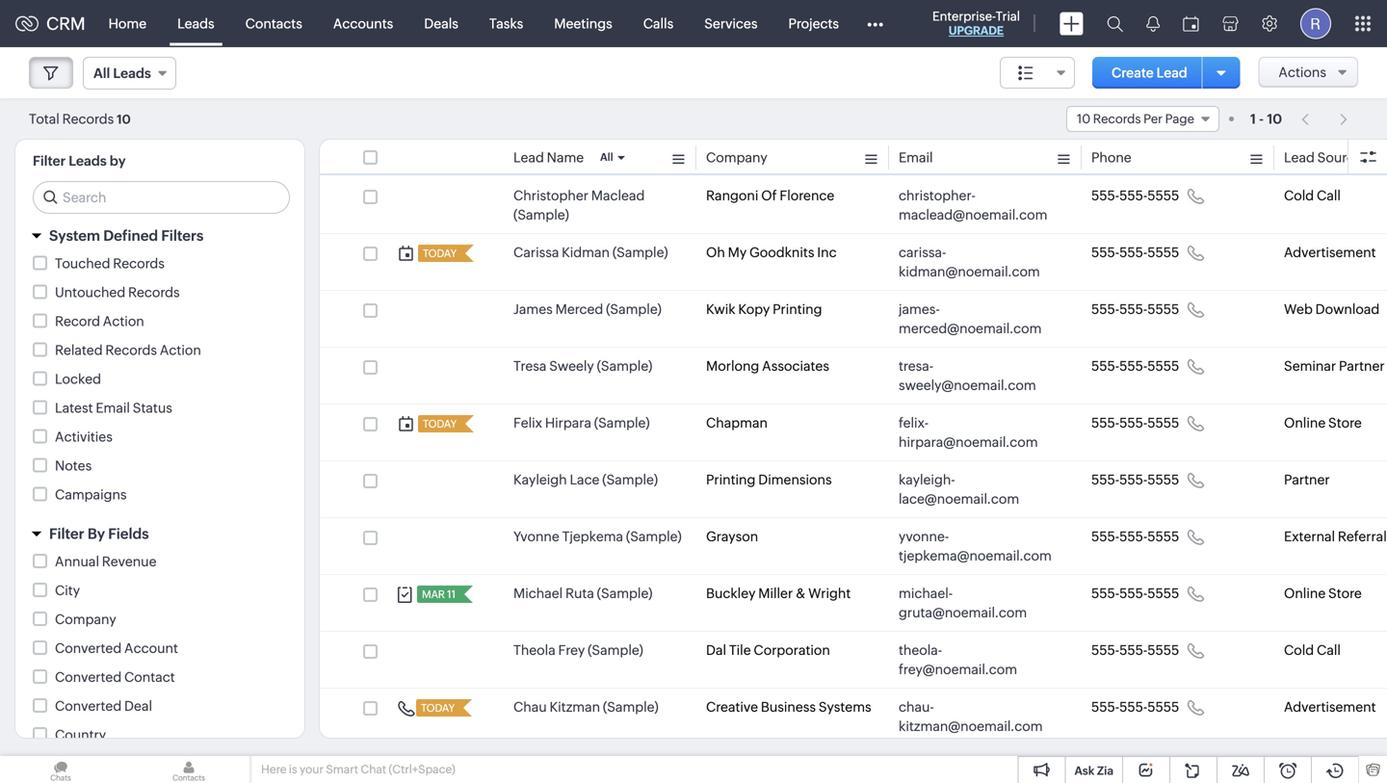 Task type: locate. For each thing, give the bounding box(es) containing it.
online down external
[[1284, 586, 1326, 601]]

0 vertical spatial action
[[103, 314, 144, 329]]

2 horizontal spatial 10
[[1267, 111, 1282, 127]]

(sample) for christopher maclead (sample)
[[513, 207, 569, 223]]

10
[[1267, 111, 1282, 127], [1077, 112, 1091, 126], [117, 112, 131, 127]]

chats image
[[0, 756, 121, 783]]

1 advertisement from the top
[[1284, 245, 1376, 260]]

create lead
[[1112, 65, 1187, 80]]

5 5555 from the top
[[1147, 415, 1179, 431]]

calendar image
[[1183, 16, 1199, 31]]

5555 for michael- gruta@noemail.com
[[1147, 586, 1179, 601]]

2 advertisement from the top
[[1284, 699, 1376, 715]]

555-555-5555 for james- merced@noemail.com
[[1091, 301, 1179, 317]]

status
[[133, 400, 172, 416]]

leads right home link
[[177, 16, 214, 31]]

555-555-5555 for chau- kitzman@noemail.com
[[1091, 699, 1179, 715]]

company down "city"
[[55, 612, 116, 627]]

leads inside field
[[113, 65, 151, 81]]

filter inside dropdown button
[[49, 525, 84, 542]]

advertisement for chau- kitzman@noemail.com
[[1284, 699, 1376, 715]]

ruta
[[565, 586, 594, 601]]

per
[[1144, 112, 1163, 126]]

2 call from the top
[[1317, 642, 1341, 658]]

(sample) right frey
[[588, 642, 643, 658]]

records down the touched records
[[128, 285, 180, 300]]

row group containing christopher maclead (sample)
[[320, 177, 1387, 746]]

partner up external
[[1284, 472, 1330, 487]]

navigation
[[1292, 105, 1358, 133]]

smart
[[326, 763, 358, 776]]

1 store from the top
[[1328, 415, 1362, 431]]

filter left by
[[49, 525, 84, 542]]

email right "latest" at the bottom left of page
[[96, 400, 130, 416]]

(sample)
[[513, 207, 569, 223], [612, 245, 668, 260], [606, 301, 662, 317], [597, 358, 652, 374], [594, 415, 650, 431], [602, 472, 658, 487], [626, 529, 682, 544], [597, 586, 653, 601], [588, 642, 643, 658], [603, 699, 659, 715]]

online down seminar
[[1284, 415, 1326, 431]]

1 vertical spatial cold
[[1284, 642, 1314, 658]]

1 converted from the top
[[55, 641, 122, 656]]

(sample) right sweely
[[597, 358, 652, 374]]

(sample) for james merced (sample)
[[606, 301, 662, 317]]

1 vertical spatial partner
[[1284, 472, 1330, 487]]

store
[[1328, 415, 1362, 431], [1328, 586, 1362, 601]]

(sample) right lace
[[602, 472, 658, 487]]

10 5555 from the top
[[1147, 699, 1179, 715]]

1 vertical spatial filter
[[49, 525, 84, 542]]

michael- gruta@noemail.com link
[[899, 584, 1053, 622]]

1 vertical spatial store
[[1328, 586, 1362, 601]]

0 vertical spatial filter
[[33, 153, 66, 169]]

10 for total records 10
[[117, 112, 131, 127]]

create menu element
[[1048, 0, 1095, 47]]

leads for filter leads by
[[69, 153, 107, 169]]

9 5555 from the top
[[1147, 642, 1179, 658]]

kayleigh lace (sample)
[[513, 472, 658, 487]]

email up christopher-
[[899, 150, 933, 165]]

555-555-5555 for theola- frey@noemail.com
[[1091, 642, 1179, 658]]

0 vertical spatial advertisement
[[1284, 245, 1376, 260]]

1 horizontal spatial email
[[899, 150, 933, 165]]

lead right create
[[1156, 65, 1187, 80]]

lead left source
[[1284, 150, 1315, 165]]

printing up grayson
[[706, 472, 756, 487]]

0 horizontal spatial company
[[55, 612, 116, 627]]

james- merced@noemail.com
[[899, 301, 1042, 336]]

1 cold call from the top
[[1284, 188, 1341, 203]]

5555 for carissa- kidman@noemail.com
[[1147, 245, 1179, 260]]

(sample) right hirpara
[[594, 415, 650, 431]]

1 5555 from the top
[[1147, 188, 1179, 203]]

2 vertical spatial leads
[[69, 153, 107, 169]]

(sample) for yvonne tjepkema (sample)
[[626, 529, 682, 544]]

store down the seminar partner in the right top of the page
[[1328, 415, 1362, 431]]

2 vertical spatial today
[[421, 702, 455, 714]]

0 horizontal spatial 10
[[117, 112, 131, 127]]

6 5555 from the top
[[1147, 472, 1179, 487]]

3 5555 from the top
[[1147, 301, 1179, 317]]

records left per
[[1093, 112, 1141, 126]]

maclead@noemail.com
[[899, 207, 1047, 223]]

records down record action
[[105, 342, 157, 358]]

3 555-555-5555 from the top
[[1091, 301, 1179, 317]]

lead inside button
[[1156, 65, 1187, 80]]

0 horizontal spatial printing
[[706, 472, 756, 487]]

1 vertical spatial today link
[[418, 415, 459, 432]]

5 555-555-5555 from the top
[[1091, 415, 1179, 431]]

christopher-
[[899, 188, 976, 203]]

8 555-555-5555 from the top
[[1091, 586, 1179, 601]]

action up the related records action
[[103, 314, 144, 329]]

0 vertical spatial online
[[1284, 415, 1326, 431]]

converted up converted contact
[[55, 641, 122, 656]]

1 horizontal spatial all
[[600, 151, 613, 163]]

today link for felix
[[418, 415, 459, 432]]

touched records
[[55, 256, 165, 271]]

0 horizontal spatial all
[[93, 65, 110, 81]]

10 up by
[[117, 112, 131, 127]]

6 555-555-5555 from the top
[[1091, 472, 1179, 487]]

filter down "total"
[[33, 153, 66, 169]]

7 5555 from the top
[[1147, 529, 1179, 544]]

kayleigh
[[513, 472, 567, 487]]

create menu image
[[1060, 12, 1084, 35]]

records
[[62, 111, 114, 127], [1093, 112, 1141, 126], [113, 256, 165, 271], [128, 285, 180, 300], [105, 342, 157, 358]]

dal tile corporation
[[706, 642, 830, 658]]

trial
[[996, 9, 1020, 24]]

florence
[[780, 188, 834, 203]]

1 vertical spatial online store
[[1284, 586, 1362, 601]]

tasks link
[[474, 0, 539, 47]]

revenue
[[102, 554, 157, 569]]

felix hirpara (sample)
[[513, 415, 650, 431]]

leads link
[[162, 0, 230, 47]]

online store down external referral
[[1284, 586, 1362, 601]]

9 555-555-5555 from the top
[[1091, 642, 1179, 658]]

filter
[[33, 153, 66, 169], [49, 525, 84, 542]]

(sample) down christopher
[[513, 207, 569, 223]]

store down external referral
[[1328, 586, 1362, 601]]

1 call from the top
[[1317, 188, 1341, 203]]

your
[[300, 763, 324, 776]]

printing right kopy
[[773, 301, 822, 317]]

(sample) right tjepkema
[[626, 529, 682, 544]]

2 5555 from the top
[[1147, 245, 1179, 260]]

555-555-5555 for tresa- sweely@noemail.com
[[1091, 358, 1179, 374]]

contacts image
[[128, 756, 249, 783]]

deals link
[[409, 0, 474, 47]]

web download
[[1284, 301, 1380, 317]]

phone
[[1091, 150, 1132, 165]]

8 5555 from the top
[[1147, 586, 1179, 601]]

7 555-555-5555 from the top
[[1091, 529, 1179, 544]]

1 horizontal spatial 10
[[1077, 112, 1091, 126]]

4 5555 from the top
[[1147, 358, 1179, 374]]

(sample) right kitzman
[[603, 699, 659, 715]]

felix
[[513, 415, 542, 431]]

theola- frey@noemail.com
[[899, 642, 1017, 677]]

contacts
[[245, 16, 302, 31]]

leads down home link
[[113, 65, 151, 81]]

0 vertical spatial today
[[423, 248, 457, 260]]

2 horizontal spatial lead
[[1284, 150, 1315, 165]]

2 online store from the top
[[1284, 586, 1362, 601]]

1 vertical spatial converted
[[55, 669, 122, 685]]

1 horizontal spatial partner
[[1339, 358, 1385, 374]]

1 vertical spatial all
[[600, 151, 613, 163]]

1 vertical spatial online
[[1284, 586, 1326, 601]]

records for total
[[62, 111, 114, 127]]

All Leads field
[[83, 57, 176, 90]]

records for untouched
[[128, 285, 180, 300]]

0 horizontal spatial leads
[[69, 153, 107, 169]]

10 left per
[[1077, 112, 1091, 126]]

4 555-555-5555 from the top
[[1091, 358, 1179, 374]]

555-555-5555 for yvonne- tjepkema@noemail.com
[[1091, 529, 1179, 544]]

0 vertical spatial leads
[[177, 16, 214, 31]]

converted for converted contact
[[55, 669, 122, 685]]

chau- kitzman@noemail.com
[[899, 699, 1043, 734]]

1 horizontal spatial company
[[706, 150, 767, 165]]

Search text field
[[34, 182, 289, 213]]

records down "defined"
[[113, 256, 165, 271]]

0 vertical spatial cold
[[1284, 188, 1314, 203]]

all leads
[[93, 65, 151, 81]]

1 horizontal spatial lead
[[1156, 65, 1187, 80]]

james- merced@noemail.com link
[[899, 300, 1053, 338]]

2 converted from the top
[[55, 669, 122, 685]]

source
[[1317, 150, 1362, 165]]

filter for filter leads by
[[33, 153, 66, 169]]

2 store from the top
[[1328, 586, 1362, 601]]

store for michael- gruta@noemail.com
[[1328, 586, 1362, 601]]

5555
[[1147, 188, 1179, 203], [1147, 245, 1179, 260], [1147, 301, 1179, 317], [1147, 358, 1179, 374], [1147, 415, 1179, 431], [1147, 472, 1179, 487], [1147, 529, 1179, 544], [1147, 586, 1179, 601], [1147, 642, 1179, 658], [1147, 699, 1179, 715]]

kwik kopy printing
[[706, 301, 822, 317]]

10 right "-"
[[1267, 111, 1282, 127]]

row group
[[320, 177, 1387, 746]]

1 vertical spatial email
[[96, 400, 130, 416]]

store for felix- hirpara@noemail.com
[[1328, 415, 1362, 431]]

deals
[[424, 16, 458, 31]]

0 vertical spatial online store
[[1284, 415, 1362, 431]]

0 vertical spatial call
[[1317, 188, 1341, 203]]

2 online from the top
[[1284, 586, 1326, 601]]

printing dimensions
[[706, 472, 832, 487]]

(ctrl+space)
[[389, 763, 455, 776]]

home
[[108, 16, 147, 31]]

2 555-555-5555 from the top
[[1091, 245, 1179, 260]]

None field
[[1000, 57, 1075, 89]]

call
[[1317, 188, 1341, 203], [1317, 642, 1341, 658]]

1 vertical spatial cold call
[[1284, 642, 1341, 658]]

2 cold from the top
[[1284, 642, 1314, 658]]

records inside field
[[1093, 112, 1141, 126]]

1 vertical spatial call
[[1317, 642, 1341, 658]]

chau- kitzman@noemail.com link
[[899, 697, 1053, 736]]

1 online from the top
[[1284, 415, 1326, 431]]

miller
[[758, 586, 793, 601]]

(sample) inside christopher maclead (sample)
[[513, 207, 569, 223]]

mar
[[422, 589, 445, 601]]

advertisement
[[1284, 245, 1376, 260], [1284, 699, 1376, 715]]

10 555-555-5555 from the top
[[1091, 699, 1179, 715]]

1 online store from the top
[[1284, 415, 1362, 431]]

partner right seminar
[[1339, 358, 1385, 374]]

carissa kidman (sample) link
[[513, 243, 668, 262]]

cold call for christopher- maclead@noemail.com
[[1284, 188, 1341, 203]]

morlong
[[706, 358, 759, 374]]

kitzman@noemail.com
[[899, 719, 1043, 734]]

1 vertical spatial action
[[160, 342, 201, 358]]

action up status
[[160, 342, 201, 358]]

1 vertical spatial advertisement
[[1284, 699, 1376, 715]]

1 vertical spatial today
[[423, 418, 457, 430]]

0 vertical spatial all
[[93, 65, 110, 81]]

account
[[124, 641, 178, 656]]

records up 'filter leads by' on the left top
[[62, 111, 114, 127]]

all up 'total records 10'
[[93, 65, 110, 81]]

0 vertical spatial printing
[[773, 301, 822, 317]]

2 horizontal spatial leads
[[177, 16, 214, 31]]

kidman@noemail.com
[[899, 264, 1040, 279]]

email
[[899, 150, 933, 165], [96, 400, 130, 416]]

0 vertical spatial store
[[1328, 415, 1362, 431]]

(sample) right "merced"
[[606, 301, 662, 317]]

online for felix- hirpara@noemail.com
[[1284, 415, 1326, 431]]

5555 for tresa- sweely@noemail.com
[[1147, 358, 1179, 374]]

555-555-5555 for felix- hirpara@noemail.com
[[1091, 415, 1179, 431]]

(sample) right ruta
[[597, 586, 653, 601]]

yvonne tjepkema (sample)
[[513, 529, 682, 544]]

0 vertical spatial email
[[899, 150, 933, 165]]

0 horizontal spatial partner
[[1284, 472, 1330, 487]]

converted
[[55, 641, 122, 656], [55, 669, 122, 685], [55, 698, 122, 714]]

calls link
[[628, 0, 689, 47]]

2 cold call from the top
[[1284, 642, 1341, 658]]

1 555-555-5555 from the top
[[1091, 188, 1179, 203]]

christopher
[[513, 188, 588, 203]]

kidman
[[562, 245, 610, 260]]

leads left by
[[69, 153, 107, 169]]

untouched
[[55, 285, 125, 300]]

(sample) right "kidman"
[[612, 245, 668, 260]]

0 vertical spatial today link
[[418, 245, 459, 262]]

all inside field
[[93, 65, 110, 81]]

filter by fields
[[49, 525, 149, 542]]

converted up converted deal
[[55, 669, 122, 685]]

1 cold from the top
[[1284, 188, 1314, 203]]

deal
[[124, 698, 152, 714]]

converted up 'country'
[[55, 698, 122, 714]]

today link for carissa
[[418, 245, 459, 262]]

2 vertical spatial converted
[[55, 698, 122, 714]]

555-
[[1091, 188, 1119, 203], [1119, 188, 1147, 203], [1091, 245, 1119, 260], [1119, 245, 1147, 260], [1091, 301, 1119, 317], [1119, 301, 1147, 317], [1091, 358, 1119, 374], [1119, 358, 1147, 374], [1091, 415, 1119, 431], [1119, 415, 1147, 431], [1091, 472, 1119, 487], [1119, 472, 1147, 487], [1091, 529, 1119, 544], [1119, 529, 1147, 544], [1091, 586, 1119, 601], [1119, 586, 1147, 601], [1091, 642, 1119, 658], [1119, 642, 1147, 658], [1091, 699, 1119, 715], [1119, 699, 1147, 715]]

lead left name
[[513, 150, 544, 165]]

theola-
[[899, 642, 942, 658]]

0 vertical spatial converted
[[55, 641, 122, 656]]

all up 'maclead'
[[600, 151, 613, 163]]

touched
[[55, 256, 110, 271]]

0 horizontal spatial lead
[[513, 150, 544, 165]]

-
[[1259, 111, 1264, 127]]

oh
[[706, 245, 725, 260]]

download
[[1315, 301, 1380, 317]]

555-555-5555 for kayleigh- lace@noemail.com
[[1091, 472, 1179, 487]]

company up rangoni
[[706, 150, 767, 165]]

1 vertical spatial printing
[[706, 472, 756, 487]]

1 horizontal spatial leads
[[113, 65, 151, 81]]

1 horizontal spatial printing
[[773, 301, 822, 317]]

calls
[[643, 16, 674, 31]]

0 vertical spatial cold call
[[1284, 188, 1341, 203]]

1 vertical spatial leads
[[113, 65, 151, 81]]

zia
[[1097, 764, 1113, 777]]

all for all leads
[[93, 65, 110, 81]]

kayleigh- lace@noemail.com link
[[899, 470, 1053, 509]]

3 converted from the top
[[55, 698, 122, 714]]

555-555-5555 for carissa- kidman@noemail.com
[[1091, 245, 1179, 260]]

(sample) for tresa sweely (sample)
[[597, 358, 652, 374]]

gruta@noemail.com
[[899, 605, 1027, 620]]

(sample) for kayleigh lace (sample)
[[602, 472, 658, 487]]

filters
[[161, 227, 204, 244]]

online store down the seminar partner in the right top of the page
[[1284, 415, 1362, 431]]

10 inside 'total records 10'
[[117, 112, 131, 127]]

2 vertical spatial today link
[[416, 699, 457, 717]]



Task type: describe. For each thing, give the bounding box(es) containing it.
theola frey (sample) link
[[513, 641, 643, 660]]

related records action
[[55, 342, 201, 358]]

converted deal
[[55, 698, 152, 714]]

&
[[796, 586, 806, 601]]

michael ruta (sample)
[[513, 586, 653, 601]]

online store for michael- gruta@noemail.com
[[1284, 586, 1362, 601]]

christopher- maclead@noemail.com link
[[899, 186, 1053, 224]]

chapman
[[706, 415, 768, 431]]

records for 10
[[1093, 112, 1141, 126]]

merced
[[555, 301, 603, 317]]

size image
[[1018, 65, 1034, 82]]

yvonne
[[513, 529, 559, 544]]

inc
[[817, 245, 837, 260]]

tile
[[729, 642, 751, 658]]

1 vertical spatial company
[[55, 612, 116, 627]]

michael
[[513, 586, 563, 601]]

projects link
[[773, 0, 854, 47]]

records for related
[[105, 342, 157, 358]]

latest
[[55, 400, 93, 416]]

5555 for felix- hirpara@noemail.com
[[1147, 415, 1179, 431]]

systems
[[819, 699, 871, 715]]

profile element
[[1289, 0, 1343, 47]]

call for christopher- maclead@noemail.com
[[1317, 188, 1341, 203]]

all for all
[[600, 151, 613, 163]]

lead for lead source
[[1284, 150, 1315, 165]]

5555 for chau- kitzman@noemail.com
[[1147, 699, 1179, 715]]

online store for felix- hirpara@noemail.com
[[1284, 415, 1362, 431]]

search element
[[1095, 0, 1135, 47]]

activities
[[55, 429, 113, 445]]

converted for converted account
[[55, 641, 122, 656]]

today for carissa kidman (sample)
[[423, 248, 457, 260]]

total records 10
[[29, 111, 131, 127]]

0 horizontal spatial email
[[96, 400, 130, 416]]

notes
[[55, 458, 92, 473]]

555-555-5555 for christopher- maclead@noemail.com
[[1091, 188, 1179, 203]]

chau-
[[899, 699, 934, 715]]

tresa- sweely@noemail.com
[[899, 358, 1036, 393]]

goodknits
[[749, 245, 814, 260]]

here is your smart chat (ctrl+space)
[[261, 763, 455, 776]]

11
[[447, 589, 456, 601]]

carissa- kidman@noemail.com
[[899, 245, 1040, 279]]

profile image
[[1300, 8, 1331, 39]]

555-555-5555 for michael- gruta@noemail.com
[[1091, 586, 1179, 601]]

campaigns
[[55, 487, 127, 502]]

kwik
[[706, 301, 735, 317]]

home link
[[93, 0, 162, 47]]

Other Modules field
[[854, 8, 896, 39]]

sweely
[[549, 358, 594, 374]]

(sample) for carissa kidman (sample)
[[612, 245, 668, 260]]

corporation
[[754, 642, 830, 658]]

lace
[[570, 472, 600, 487]]

system defined filters button
[[15, 219, 304, 253]]

cold call for theola- frey@noemail.com
[[1284, 642, 1341, 658]]

signals element
[[1135, 0, 1171, 47]]

christopher maclead (sample) link
[[513, 186, 687, 224]]

1 - 10
[[1250, 111, 1282, 127]]

frey
[[558, 642, 585, 658]]

system defined filters
[[49, 227, 204, 244]]

10 Records Per Page field
[[1066, 106, 1219, 132]]

advertisement for carissa- kidman@noemail.com
[[1284, 245, 1376, 260]]

rangoni
[[706, 188, 758, 203]]

my
[[728, 245, 747, 260]]

10 for 1 - 10
[[1267, 111, 1282, 127]]

felix-
[[899, 415, 929, 431]]

enterprise-
[[932, 9, 996, 24]]

logo image
[[15, 16, 39, 31]]

tresa sweely (sample)
[[513, 358, 652, 374]]

locked
[[55, 371, 101, 387]]

michael ruta (sample) link
[[513, 584, 653, 603]]

record action
[[55, 314, 144, 329]]

0 horizontal spatial action
[[103, 314, 144, 329]]

filter leads by
[[33, 153, 126, 169]]

maclead
[[591, 188, 645, 203]]

related
[[55, 342, 103, 358]]

(sample) for theola frey (sample)
[[588, 642, 643, 658]]

tjepkema
[[562, 529, 623, 544]]

michael-
[[899, 586, 953, 601]]

projects
[[788, 16, 839, 31]]

rangoni of florence
[[706, 188, 834, 203]]

5555 for christopher- maclead@noemail.com
[[1147, 188, 1179, 203]]

cold for theola- frey@noemail.com
[[1284, 642, 1314, 658]]

signals image
[[1146, 15, 1160, 32]]

(sample) for felix hirpara (sample)
[[594, 415, 650, 431]]

search image
[[1107, 15, 1123, 32]]

creative
[[706, 699, 758, 715]]

today for felix hirpara (sample)
[[423, 418, 457, 430]]

christopher maclead (sample)
[[513, 188, 645, 223]]

morlong associates
[[706, 358, 829, 374]]

business
[[761, 699, 816, 715]]

converted account
[[55, 641, 178, 656]]

fields
[[108, 525, 149, 542]]

online for michael- gruta@noemail.com
[[1284, 586, 1326, 601]]

records for touched
[[113, 256, 165, 271]]

converted for converted deal
[[55, 698, 122, 714]]

lead for lead name
[[513, 150, 544, 165]]

lace@noemail.com
[[899, 491, 1019, 507]]

leads for all leads
[[113, 65, 151, 81]]

james-
[[899, 301, 940, 317]]

0 vertical spatial company
[[706, 150, 767, 165]]

mar 11 link
[[417, 586, 458, 603]]

christopher- maclead@noemail.com
[[899, 188, 1047, 223]]

5555 for james- merced@noemail.com
[[1147, 301, 1179, 317]]

converted contact
[[55, 669, 175, 685]]

name
[[547, 150, 584, 165]]

city
[[55, 583, 80, 598]]

today link for chau
[[416, 699, 457, 717]]

cold for christopher- maclead@noemail.com
[[1284, 188, 1314, 203]]

carissa-
[[899, 245, 946, 260]]

is
[[289, 763, 297, 776]]

by
[[110, 153, 126, 169]]

filter for filter by fields
[[49, 525, 84, 542]]

today for chau kitzman (sample)
[[421, 702, 455, 714]]

5555 for yvonne- tjepkema@noemail.com
[[1147, 529, 1179, 544]]

system
[[49, 227, 100, 244]]

tresa- sweely@noemail.com link
[[899, 356, 1053, 395]]

tjepkema@noemail.com
[[899, 548, 1052, 563]]

create lead button
[[1092, 57, 1207, 89]]

services link
[[689, 0, 773, 47]]

5555 for theola- frey@noemail.com
[[1147, 642, 1179, 658]]

10 inside field
[[1077, 112, 1091, 126]]

create
[[1112, 65, 1154, 80]]

theola- frey@noemail.com link
[[899, 641, 1053, 679]]

0 vertical spatial partner
[[1339, 358, 1385, 374]]

page
[[1165, 112, 1194, 126]]

carissa kidman (sample)
[[513, 245, 668, 260]]

1 horizontal spatial action
[[160, 342, 201, 358]]

latest email status
[[55, 400, 172, 416]]

filter by fields button
[[15, 517, 304, 551]]

felix hirpara (sample) link
[[513, 413, 650, 432]]

call for theola- frey@noemail.com
[[1317, 642, 1341, 658]]

(sample) for michael ruta (sample)
[[597, 586, 653, 601]]

lead source
[[1284, 150, 1362, 165]]

5555 for kayleigh- lace@noemail.com
[[1147, 472, 1179, 487]]

tresa-
[[899, 358, 933, 374]]

contact
[[124, 669, 175, 685]]

(sample) for chau kitzman (sample)
[[603, 699, 659, 715]]



Task type: vqa. For each thing, say whether or not it's contained in the screenshot.


